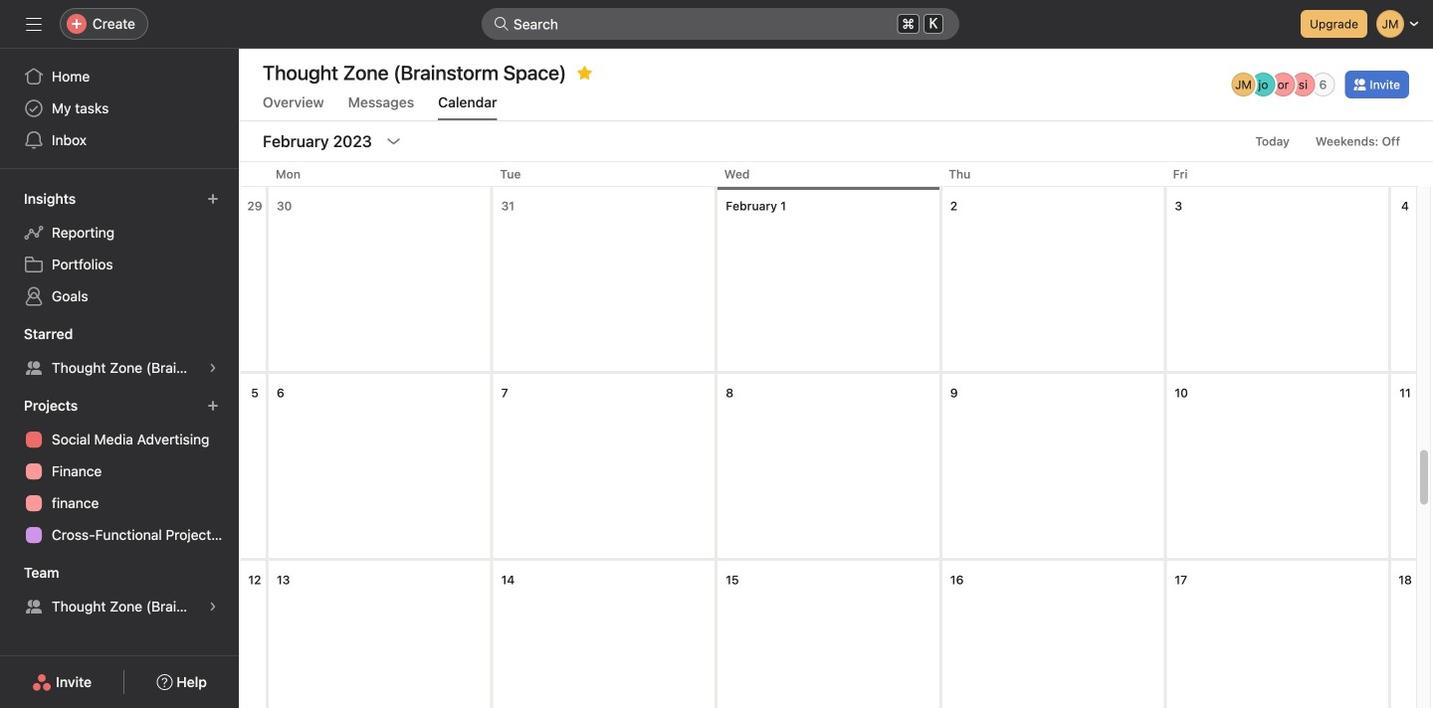 Task type: locate. For each thing, give the bounding box(es) containing it.
see details, thought zone (brainstorm space) image
[[207, 601, 219, 613]]

None field
[[482, 8, 960, 40]]

remove from starred image
[[577, 65, 593, 81]]

prominent image
[[494, 16, 510, 32]]



Task type: describe. For each thing, give the bounding box(es) containing it.
new insights image
[[207, 193, 219, 205]]

pick month image
[[386, 133, 402, 149]]

global element
[[0, 49, 239, 168]]

starred element
[[0, 317, 239, 388]]

teams element
[[0, 556, 239, 627]]

new project or portfolio image
[[207, 400, 219, 412]]

projects element
[[0, 388, 239, 556]]

Search tasks, projects, and more text field
[[482, 8, 960, 40]]

insights element
[[0, 181, 239, 317]]

hide sidebar image
[[26, 16, 42, 32]]

see details, thought zone (brainstorm space) image
[[207, 362, 219, 374]]



Task type: vqa. For each thing, say whether or not it's contained in the screenshot.
the top CO
no



